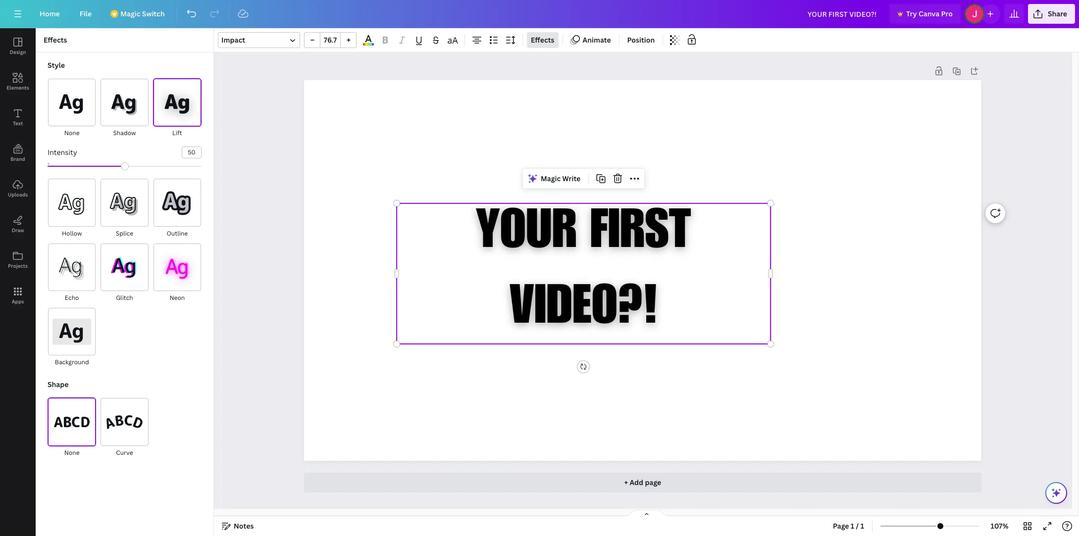 Task type: vqa. For each thing, say whether or not it's contained in the screenshot.
All Filters at bottom
no



Task type: describe. For each thing, give the bounding box(es) containing it.
draw button
[[0, 207, 36, 242]]

impact
[[221, 35, 245, 45]]

try
[[907, 9, 917, 18]]

shadow button
[[100, 78, 149, 139]]

hollow button
[[48, 179, 96, 239]]

style element
[[48, 60, 202, 368]]

magic write button
[[525, 171, 585, 187]]

video?!
[[510, 284, 658, 339]]

notes
[[234, 522, 254, 531]]

animate
[[583, 35, 611, 45]]

magic write
[[541, 174, 581, 183]]

first
[[590, 208, 691, 263]]

share button
[[1028, 4, 1075, 24]]

canva assistant image
[[1051, 487, 1063, 499]]

show pages image
[[623, 510, 670, 518]]

elements
[[7, 84, 29, 91]]

add
[[630, 478, 644, 487]]

shape element
[[48, 380, 202, 459]]

home link
[[32, 4, 68, 24]]

+ add page button
[[304, 473, 982, 493]]

design
[[10, 49, 26, 55]]

pro
[[941, 9, 953, 18]]

try canva pro
[[907, 9, 953, 18]]

echo
[[65, 294, 79, 302]]

projects
[[8, 263, 28, 269]]

none for style
[[64, 129, 80, 137]]

glitch button
[[100, 243, 149, 304]]

shadow
[[113, 129, 136, 137]]

design button
[[0, 28, 36, 64]]

write
[[563, 174, 581, 183]]

hollow
[[62, 229, 82, 238]]

/
[[856, 522, 859, 531]]

neon
[[170, 294, 185, 302]]

shape
[[48, 380, 69, 390]]

text button
[[0, 100, 36, 135]]

home
[[40, 9, 60, 18]]

lift button
[[153, 78, 202, 139]]

notes button
[[218, 519, 258, 535]]

107% button
[[984, 519, 1016, 535]]

curve button
[[100, 398, 149, 459]]

echo button
[[48, 243, 96, 304]]

brand button
[[0, 135, 36, 171]]

color range image
[[363, 43, 374, 46]]

magic for magic write
[[541, 174, 561, 183]]

splice button
[[100, 179, 149, 239]]

apps button
[[0, 278, 36, 314]]



Task type: locate. For each thing, give the bounding box(es) containing it.
uploads button
[[0, 171, 36, 207]]

none
[[64, 129, 80, 137], [64, 449, 80, 457]]

brand
[[11, 156, 25, 162]]

position button
[[623, 32, 659, 48]]

magic inside main menu bar
[[120, 9, 140, 18]]

1 vertical spatial none button
[[48, 398, 96, 459]]

– – number field
[[323, 35, 337, 45]]

none button up intensity
[[48, 78, 96, 139]]

none button for style
[[48, 78, 96, 139]]

none button for shape
[[48, 398, 96, 459]]

1 none from the top
[[64, 129, 80, 137]]

neon button
[[153, 243, 202, 304]]

effects
[[44, 35, 67, 45], [531, 35, 555, 45]]

1 effects from the left
[[44, 35, 67, 45]]

0 horizontal spatial effects
[[44, 35, 67, 45]]

2 1 from the left
[[861, 522, 864, 531]]

side panel tab list
[[0, 28, 36, 314]]

elements button
[[0, 64, 36, 100]]

1 horizontal spatial effects
[[531, 35, 555, 45]]

magic for magic switch
[[120, 9, 140, 18]]

lift
[[172, 129, 182, 137]]

uploads
[[8, 191, 28, 198]]

curve
[[116, 449, 133, 457]]

Intensity text field
[[182, 147, 201, 158]]

1 left /
[[851, 522, 855, 531]]

file button
[[72, 4, 100, 24]]

your
[[476, 208, 577, 263]]

0 vertical spatial magic
[[120, 9, 140, 18]]

group
[[304, 32, 357, 48]]

0 horizontal spatial magic
[[120, 9, 140, 18]]

none button down shape
[[48, 398, 96, 459]]

page 1 / 1
[[833, 522, 864, 531]]

none inside shape element
[[64, 449, 80, 457]]

none inside style "element"
[[64, 129, 80, 137]]

switch
[[142, 9, 165, 18]]

draw
[[12, 227, 24, 234]]

2 effects from the left
[[531, 35, 555, 45]]

magic left switch at top left
[[120, 9, 140, 18]]

1 none button from the top
[[48, 78, 96, 139]]

none for shape
[[64, 449, 80, 457]]

none button
[[48, 78, 96, 139], [48, 398, 96, 459]]

intensity
[[48, 148, 77, 157]]

1 vertical spatial magic
[[541, 174, 561, 183]]

your first video?!
[[476, 208, 691, 339]]

1 right /
[[861, 522, 864, 531]]

1 horizontal spatial magic
[[541, 174, 561, 183]]

0 horizontal spatial 1
[[851, 522, 855, 531]]

try canva pro button
[[890, 4, 961, 24]]

1
[[851, 522, 855, 531], [861, 522, 864, 531]]

splice
[[116, 229, 133, 238]]

style
[[48, 60, 65, 70]]

0 vertical spatial none
[[64, 129, 80, 137]]

+ add page
[[625, 478, 661, 487]]

apps
[[12, 298, 24, 305]]

effects down main menu bar
[[531, 35, 555, 45]]

outline
[[167, 229, 188, 238]]

0 vertical spatial none button
[[48, 78, 96, 139]]

2 none from the top
[[64, 449, 80, 457]]

glitch
[[116, 294, 133, 302]]

animate button
[[567, 32, 615, 48]]

outline button
[[153, 179, 202, 239]]

canva
[[919, 9, 940, 18]]

1 horizontal spatial 1
[[861, 522, 864, 531]]

file
[[80, 9, 92, 18]]

page
[[833, 522, 849, 531]]

background
[[55, 358, 89, 367]]

effects inside effects 'popup button'
[[531, 35, 555, 45]]

Design title text field
[[800, 4, 886, 24]]

1 1 from the left
[[851, 522, 855, 531]]

impact button
[[218, 32, 300, 48]]

magic switch
[[120, 9, 165, 18]]

magic left write
[[541, 174, 561, 183]]

+
[[625, 478, 628, 487]]

projects button
[[0, 242, 36, 278]]

magic switch button
[[104, 4, 173, 24]]

107%
[[991, 522, 1009, 531]]

2 none button from the top
[[48, 398, 96, 459]]

effects button
[[527, 32, 559, 48]]

page
[[645, 478, 661, 487]]

position
[[627, 35, 655, 45]]

1 vertical spatial none
[[64, 449, 80, 457]]

text
[[13, 120, 23, 127]]

main menu bar
[[0, 0, 1079, 28]]

share
[[1048, 9, 1068, 18]]

magic
[[120, 9, 140, 18], [541, 174, 561, 183]]

effects up the style
[[44, 35, 67, 45]]

background button
[[48, 308, 96, 368]]



